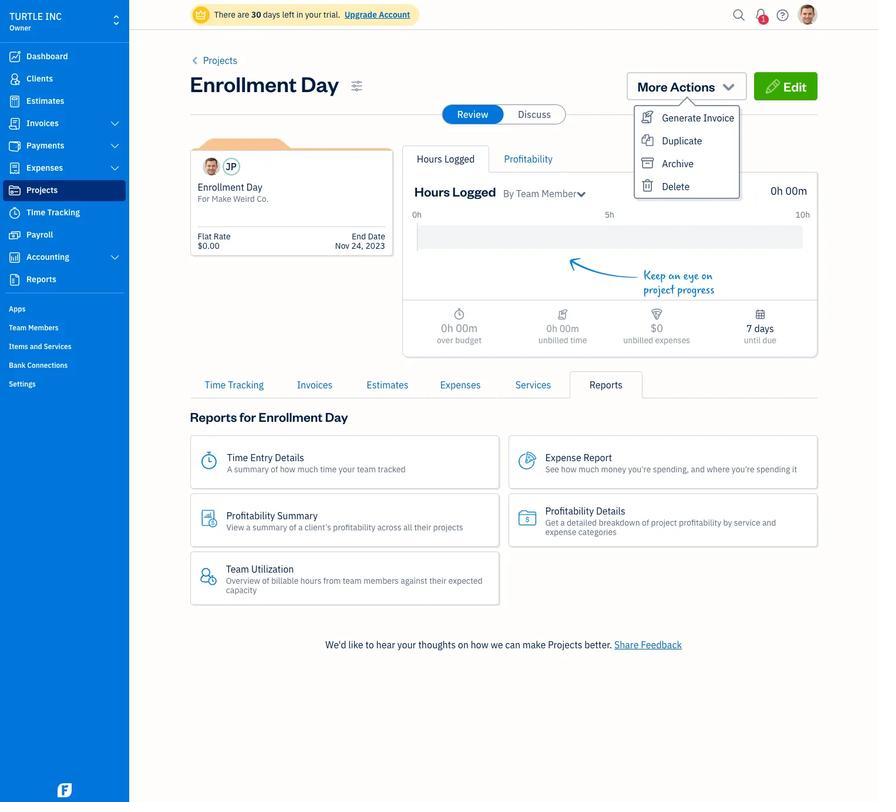 Task type: vqa. For each thing, say whether or not it's contained in the screenshot.
maintenance to the bottom
no



Task type: locate. For each thing, give the bounding box(es) containing it.
on right thoughts
[[458, 640, 469, 651]]

0 vertical spatial invoices link
[[3, 113, 126, 134]]

time inside 0h 00m unbilled time
[[570, 335, 587, 346]]

their right all
[[414, 522, 431, 533]]

utilization
[[251, 564, 294, 575]]

main element
[[0, 0, 159, 803]]

services up bank connections link
[[44, 342, 71, 351]]

days right 30
[[263, 9, 280, 20]]

0 horizontal spatial days
[[263, 9, 280, 20]]

0 horizontal spatial reports link
[[3, 270, 126, 291]]

profitability left by at the right bottom
[[679, 518, 721, 528]]

duplicate button
[[635, 129, 739, 152]]

hours logged down review 'link'
[[417, 153, 475, 165]]

reports link
[[3, 270, 126, 291], [570, 372, 642, 399]]

time
[[26, 207, 45, 218], [205, 379, 226, 391], [227, 452, 248, 464]]

services down 0h 00m unbilled time
[[515, 379, 551, 391]]

day for enrollment day
[[301, 70, 339, 97]]

1 horizontal spatial and
[[691, 464, 705, 475]]

summary inside time entry details a summary of how much time your team tracked
[[234, 464, 269, 475]]

profitability summary view a summary of a client's profitability across all their projects
[[226, 510, 463, 533]]

0 vertical spatial time
[[26, 207, 45, 218]]

0h for 0h 00m over budget
[[441, 322, 453, 335]]

a right 'view'
[[246, 522, 251, 533]]

1 horizontal spatial time tracking
[[205, 379, 264, 391]]

entry
[[250, 452, 273, 464]]

projects right the chevronleft icon
[[203, 55, 237, 66]]

invoices link up reports for enrollment day
[[278, 372, 351, 399]]

expenses link down budget
[[424, 372, 497, 399]]

00m down invoices icon
[[560, 323, 579, 335]]

client's
[[305, 522, 331, 533]]

summary inside profitability summary view a summary of a client's profitability across all their projects
[[253, 522, 287, 533]]

dashboard link
[[3, 46, 126, 68]]

enrollment up "make" at the left of the page
[[198, 181, 244, 193]]

2 horizontal spatial reports
[[590, 379, 623, 391]]

project inside profitability details get a detailed breakdown of project profitability by service and expense categories
[[651, 518, 677, 528]]

breakdown
[[599, 518, 640, 528]]

overview
[[226, 576, 260, 586]]

time inside time entry details a summary of how much time your team tracked
[[227, 452, 248, 464]]

2 vertical spatial enrollment
[[259, 409, 323, 425]]

0 horizontal spatial estimates link
[[3, 91, 126, 112]]

keep
[[644, 270, 666, 283]]

1 vertical spatial reports
[[590, 379, 623, 391]]

project
[[644, 284, 675, 297], [651, 518, 677, 528]]

search image
[[730, 6, 749, 24]]

team down apps
[[9, 324, 27, 332]]

1 horizontal spatial expenses
[[440, 379, 481, 391]]

0 vertical spatial hours logged
[[417, 153, 475, 165]]

profitability inside profitability details get a detailed breakdown of project profitability by service and expense categories
[[679, 518, 721, 528]]

team up overview
[[226, 564, 249, 575]]

0 horizontal spatial your
[[305, 9, 321, 20]]

0 horizontal spatial unbilled
[[538, 335, 568, 346]]

0 horizontal spatial reports
[[26, 274, 56, 285]]

1 unbilled from the left
[[538, 335, 568, 346]]

you're right where
[[732, 464, 754, 475]]

0 horizontal spatial time
[[26, 207, 45, 218]]

0 vertical spatial projects
[[203, 55, 237, 66]]

on right eye
[[701, 270, 713, 283]]

profitability
[[504, 153, 553, 165], [545, 505, 594, 517], [226, 510, 275, 522]]

1 horizontal spatial on
[[701, 270, 713, 283]]

1 vertical spatial and
[[691, 464, 705, 475]]

tracking down the projects link
[[47, 207, 80, 218]]

00m right over on the top
[[456, 322, 478, 335]]

days
[[263, 9, 280, 20], [754, 323, 774, 335]]

2 unbilled from the left
[[623, 335, 653, 346]]

time tracking down the projects link
[[26, 207, 80, 218]]

logged
[[444, 153, 475, 165], [452, 183, 496, 200]]

enrollment right "for"
[[259, 409, 323, 425]]

by
[[723, 518, 732, 528]]

0 vertical spatial hours
[[417, 153, 442, 165]]

time entry details a summary of how much time your team tracked
[[227, 452, 406, 475]]

team
[[516, 188, 539, 200], [9, 324, 27, 332], [226, 564, 249, 575]]

team inside main element
[[9, 324, 27, 332]]

enrollment down projects button
[[190, 70, 297, 97]]

day
[[301, 70, 339, 97], [246, 181, 262, 193], [325, 409, 348, 425]]

0 vertical spatial their
[[414, 522, 431, 533]]

how up summary
[[280, 464, 295, 475]]

their right against
[[429, 576, 446, 586]]

on inside keep an eye on project progress
[[701, 270, 713, 283]]

0 vertical spatial team
[[357, 464, 376, 475]]

of right breakdown
[[642, 518, 649, 528]]

0 vertical spatial and
[[30, 342, 42, 351]]

your left tracked
[[339, 464, 355, 475]]

2 vertical spatial and
[[762, 518, 776, 528]]

tracking up "for"
[[228, 379, 264, 391]]

day up co.
[[246, 181, 262, 193]]

project down keep
[[644, 284, 675, 297]]

0 horizontal spatial you're
[[628, 464, 651, 475]]

0h for 0h 00m unbilled time
[[546, 323, 557, 335]]

00m up 10h
[[785, 184, 807, 198]]

chevron large down image
[[110, 119, 120, 129], [110, 142, 120, 151], [110, 164, 120, 173], [110, 253, 120, 263]]

0 horizontal spatial much
[[297, 464, 318, 475]]

from
[[323, 576, 341, 586]]

projects right "project" icon
[[26, 185, 58, 196]]

hours logged down the 'hours logged' "button"
[[415, 183, 496, 200]]

members
[[28, 324, 59, 332]]

1 much from the left
[[297, 464, 318, 475]]

crown image
[[195, 9, 207, 21]]

$0
[[650, 322, 663, 335]]

2 horizontal spatial how
[[561, 464, 577, 475]]

days up "due"
[[754, 323, 774, 335]]

where
[[707, 464, 730, 475]]

get
[[545, 518, 558, 528]]

reports inside main element
[[26, 274, 56, 285]]

invoice
[[703, 112, 734, 124]]

0h inside 0h 00m unbilled time
[[546, 323, 557, 335]]

profitability up by team member
[[504, 153, 553, 165]]

enrollment day for make weird co.
[[198, 181, 269, 204]]

1 vertical spatial estimates link
[[351, 372, 424, 399]]

0 horizontal spatial details
[[275, 452, 304, 464]]

and right "items"
[[30, 342, 42, 351]]

projects
[[203, 55, 237, 66], [26, 185, 58, 196], [548, 640, 582, 651]]

0 horizontal spatial estimates
[[26, 96, 64, 106]]

invoices link
[[3, 113, 126, 134], [278, 372, 351, 399]]

2 vertical spatial projects
[[548, 640, 582, 651]]

profitability left across
[[333, 522, 375, 533]]

settings for this project image
[[351, 79, 363, 93]]

0 vertical spatial day
[[301, 70, 339, 97]]

of down entry
[[271, 464, 278, 475]]

summary down entry
[[234, 464, 269, 475]]

like
[[348, 640, 363, 651]]

1 horizontal spatial estimates
[[367, 379, 409, 391]]

0 horizontal spatial tracking
[[47, 207, 80, 218]]

0 vertical spatial tracking
[[47, 207, 80, 218]]

your inside time entry details a summary of how much time your team tracked
[[339, 464, 355, 475]]

time tracking up "for"
[[205, 379, 264, 391]]

0h inside 0h 00m over budget
[[441, 322, 453, 335]]

profitability inside profitability details get a detailed breakdown of project profitability by service and expense categories
[[545, 505, 594, 517]]

spending
[[756, 464, 790, 475]]

1 horizontal spatial a
[[298, 522, 303, 533]]

money image
[[8, 230, 22, 241]]

1 vertical spatial invoices
[[297, 379, 333, 391]]

payment image
[[8, 140, 22, 152]]

invoices image
[[557, 308, 568, 322]]

of inside team utilization overview of billable hours from team members against their expected capacity
[[262, 576, 269, 586]]

a for profitability details
[[560, 518, 565, 528]]

how down expense
[[561, 464, 577, 475]]

services inside main element
[[44, 342, 71, 351]]

0 vertical spatial reports
[[26, 274, 56, 285]]

1 vertical spatial team
[[9, 324, 27, 332]]

report image
[[8, 274, 22, 286]]

for
[[239, 409, 256, 425]]

0 horizontal spatial expenses
[[26, 163, 63, 173]]

0 horizontal spatial profitability
[[333, 522, 375, 533]]

enrollment for enrollment day
[[190, 70, 297, 97]]

end
[[352, 231, 366, 242]]

time tracking link down the projects link
[[3, 203, 126, 224]]

apps
[[9, 305, 26, 314]]

unbilled down "expenses" icon
[[623, 335, 653, 346]]

0 horizontal spatial time tracking
[[26, 207, 80, 218]]

expenses link
[[3, 158, 126, 179], [424, 372, 497, 399]]

team inside team utilization overview of billable hours from team members against their expected capacity
[[343, 576, 362, 586]]

and left where
[[691, 464, 705, 475]]

0 vertical spatial team
[[516, 188, 539, 200]]

1 vertical spatial details
[[596, 505, 625, 517]]

1 horizontal spatial tracking
[[228, 379, 264, 391]]

time tracking link inside main element
[[3, 203, 126, 224]]

time
[[570, 335, 587, 346], [320, 464, 337, 475]]

profitability up 'view'
[[226, 510, 275, 522]]

4 chevron large down image from the top
[[110, 253, 120, 263]]

2 horizontal spatial time
[[227, 452, 248, 464]]

0 horizontal spatial invoices link
[[3, 113, 126, 134]]

1 vertical spatial project
[[651, 518, 677, 528]]

0 horizontal spatial how
[[280, 464, 295, 475]]

0 vertical spatial summary
[[234, 464, 269, 475]]

your right in
[[305, 9, 321, 20]]

of inside profitability summary view a summary of a client's profitability across all their projects
[[289, 522, 296, 533]]

estimates inside main element
[[26, 96, 64, 106]]

project right breakdown
[[651, 518, 677, 528]]

logged down review 'link'
[[444, 153, 475, 165]]

details up breakdown
[[596, 505, 625, 517]]

projects right make
[[548, 640, 582, 651]]

3 chevron large down image from the top
[[110, 164, 120, 173]]

team for utilization
[[226, 564, 249, 575]]

1 vertical spatial logged
[[452, 183, 496, 200]]

reports for reports link to the right
[[590, 379, 623, 391]]

days inside 7 days until due
[[754, 323, 774, 335]]

0 vertical spatial enrollment
[[190, 70, 297, 97]]

0 horizontal spatial and
[[30, 342, 42, 351]]

their inside team utilization overview of billable hours from team members against their expected capacity
[[429, 576, 446, 586]]

expected
[[448, 576, 483, 586]]

profitability for profitability details get a detailed breakdown of project profitability by service and expense categories
[[545, 505, 594, 517]]

2 much from the left
[[579, 464, 599, 475]]

1
[[761, 15, 766, 23]]

2023
[[365, 241, 385, 251]]

there are 30 days left in your trial. upgrade account
[[214, 9, 410, 20]]

0h for 0h
[[412, 210, 422, 220]]

1 vertical spatial team
[[343, 576, 362, 586]]

actions
[[670, 78, 715, 95]]

trial.
[[323, 9, 340, 20]]

invoice image
[[8, 118, 22, 130]]

2 vertical spatial team
[[226, 564, 249, 575]]

much up summary
[[297, 464, 318, 475]]

generate invoice
[[662, 112, 734, 124]]

go to help image
[[773, 6, 792, 24]]

estimate image
[[8, 96, 22, 107]]

0 vertical spatial time
[[570, 335, 587, 346]]

chevron large down image for payments
[[110, 142, 120, 151]]

1 vertical spatial their
[[429, 576, 446, 586]]

summary down summary
[[253, 522, 287, 533]]

expenses down budget
[[440, 379, 481, 391]]

1 horizontal spatial unbilled
[[623, 335, 653, 346]]

edit link
[[754, 72, 817, 100]]

1 horizontal spatial details
[[596, 505, 625, 517]]

0 horizontal spatial on
[[458, 640, 469, 651]]

a down summary
[[298, 522, 303, 533]]

and right service
[[762, 518, 776, 528]]

invoices link up payments link
[[3, 113, 126, 134]]

00m inside 0h 00m unbilled time
[[560, 323, 579, 335]]

0 vertical spatial estimates link
[[3, 91, 126, 112]]

reports for enrollment day
[[190, 409, 348, 425]]

1 horizontal spatial time
[[570, 335, 587, 346]]

2 horizontal spatial a
[[560, 518, 565, 528]]

0 vertical spatial expenses
[[26, 163, 63, 173]]

your right hear at the bottom
[[397, 640, 416, 651]]

and inside main element
[[30, 342, 42, 351]]

hours inside "button"
[[417, 153, 442, 165]]

of down summary
[[289, 522, 296, 533]]

logged inside "button"
[[444, 153, 475, 165]]

for
[[198, 194, 210, 204]]

logged left by
[[452, 183, 496, 200]]

across
[[377, 522, 401, 533]]

team left tracked
[[357, 464, 376, 475]]

00m inside 0h 00m over budget
[[456, 322, 478, 335]]

capacity
[[226, 585, 257, 596]]

nov
[[335, 241, 349, 251]]

spending,
[[653, 464, 689, 475]]

2 vertical spatial your
[[397, 640, 416, 651]]

day inside enrollment day for make weird co.
[[246, 181, 262, 193]]

co.
[[257, 194, 269, 204]]

projects button
[[190, 53, 237, 68]]

1 vertical spatial invoices link
[[278, 372, 351, 399]]

you're right money
[[628, 464, 651, 475]]

profitability up detailed
[[545, 505, 594, 517]]

2 horizontal spatial 00m
[[785, 184, 807, 198]]

flat
[[198, 231, 212, 242]]

1 vertical spatial expenses link
[[424, 372, 497, 399]]

7 days until due
[[744, 323, 776, 346]]

your
[[305, 9, 321, 20], [339, 464, 355, 475], [397, 640, 416, 651]]

their inside profitability summary view a summary of a client's profitability across all their projects
[[414, 522, 431, 533]]

0 horizontal spatial time
[[320, 464, 337, 475]]

detailed
[[567, 518, 597, 528]]

00m for 0h 00m
[[785, 184, 807, 198]]

you're
[[628, 464, 651, 475], [732, 464, 754, 475]]

summary for profitability
[[253, 522, 287, 533]]

day up time entry details a summary of how much time your team tracked
[[325, 409, 348, 425]]

estimates link
[[3, 91, 126, 112], [351, 372, 424, 399]]

profitability for profitability
[[504, 153, 553, 165]]

how left we
[[471, 640, 489, 651]]

left
[[282, 9, 294, 20]]

1 vertical spatial on
[[458, 640, 469, 651]]

00m for 0h 00m unbilled time
[[560, 323, 579, 335]]

freshbooks image
[[55, 784, 74, 798]]

2 horizontal spatial team
[[516, 188, 539, 200]]

0 horizontal spatial a
[[246, 522, 251, 533]]

expenses down payments
[[26, 163, 63, 173]]

time tracking link up "for"
[[190, 372, 278, 399]]

chart image
[[8, 252, 22, 264]]

1 vertical spatial time tracking link
[[190, 372, 278, 399]]

0 horizontal spatial team
[[9, 324, 27, 332]]

bank
[[9, 361, 26, 370]]

1 vertical spatial time
[[320, 464, 337, 475]]

enrollment inside enrollment day for make weird co.
[[198, 181, 244, 193]]

2 chevron large down image from the top
[[110, 142, 120, 151]]

a inside profitability details get a detailed breakdown of project profitability by service and expense categories
[[560, 518, 565, 528]]

1 horizontal spatial 00m
[[560, 323, 579, 335]]

keep an eye on project progress
[[644, 270, 714, 297]]

details right entry
[[275, 452, 304, 464]]

date
[[368, 231, 385, 242]]

1 horizontal spatial how
[[471, 640, 489, 651]]

view
[[226, 522, 244, 533]]

services
[[44, 342, 71, 351], [515, 379, 551, 391]]

archive button
[[635, 152, 739, 175]]

estimates link for services link
[[351, 372, 424, 399]]

1 horizontal spatial projects
[[203, 55, 237, 66]]

hours
[[417, 153, 442, 165], [415, 183, 450, 200]]

reports for reports for enrollment day
[[190, 409, 237, 425]]

0 vertical spatial services
[[44, 342, 71, 351]]

of inside time entry details a summary of how much time your team tracked
[[271, 464, 278, 475]]

of down utilization
[[262, 576, 269, 586]]

team right by
[[516, 188, 539, 200]]

1 horizontal spatial invoices link
[[278, 372, 351, 399]]

1 horizontal spatial reports
[[190, 409, 237, 425]]

report
[[583, 452, 612, 464]]

team inside team utilization overview of billable hours from team members against their expected capacity
[[226, 564, 249, 575]]

invoices up reports for enrollment day
[[297, 379, 333, 391]]

unbilled down invoices icon
[[538, 335, 568, 346]]

invoices
[[26, 118, 59, 129], [297, 379, 333, 391]]

2 vertical spatial reports
[[190, 409, 237, 425]]

items
[[9, 342, 28, 351]]

review
[[457, 109, 488, 120]]

team members
[[9, 324, 59, 332]]

progress
[[677, 284, 714, 297]]

0 horizontal spatial services
[[44, 342, 71, 351]]

team right from
[[343, 576, 362, 586]]

0 vertical spatial estimates
[[26, 96, 64, 106]]

calendar image
[[755, 308, 766, 322]]

project image
[[8, 185, 22, 197]]

0 vertical spatial logged
[[444, 153, 475, 165]]

2 horizontal spatial and
[[762, 518, 776, 528]]

turtle inc owner
[[9, 11, 62, 32]]

profitability inside profitability summary view a summary of a client's profitability across all their projects
[[333, 522, 375, 533]]

make
[[523, 640, 546, 651]]

2 you're from the left
[[732, 464, 754, 475]]

much down report
[[579, 464, 599, 475]]

1 chevron large down image from the top
[[110, 119, 120, 129]]

upgrade
[[345, 9, 377, 20]]

1 vertical spatial your
[[339, 464, 355, 475]]

1 horizontal spatial your
[[339, 464, 355, 475]]

0 horizontal spatial expenses link
[[3, 158, 126, 179]]

day left settings for this project icon
[[301, 70, 339, 97]]

expenses
[[26, 163, 63, 173], [440, 379, 481, 391]]

invoices inside main element
[[26, 118, 59, 129]]

a right get
[[560, 518, 565, 528]]

1 vertical spatial day
[[246, 181, 262, 193]]

invoices up payments
[[26, 118, 59, 129]]

profitability inside profitability summary view a summary of a client's profitability across all their projects
[[226, 510, 275, 522]]

expenses link up the projects link
[[3, 158, 126, 179]]



Task type: describe. For each thing, give the bounding box(es) containing it.
1 horizontal spatial time
[[205, 379, 226, 391]]

time tracking inside main element
[[26, 207, 80, 218]]

bank connections
[[9, 361, 68, 370]]

over
[[437, 335, 453, 346]]

expense image
[[8, 163, 22, 174]]

services link
[[497, 372, 570, 399]]

turtle
[[9, 11, 43, 22]]

duplicate
[[662, 135, 702, 147]]

items and services link
[[3, 338, 126, 355]]

due
[[762, 335, 776, 346]]

and inside "expense report see how much money you're spending, and where you're spending it"
[[691, 464, 705, 475]]

generate invoice button
[[635, 106, 739, 129]]

chevronleft image
[[190, 53, 201, 68]]

clients
[[26, 73, 53, 84]]

account
[[379, 9, 410, 20]]

there
[[214, 9, 235, 20]]

team inside hours logged group by field
[[516, 188, 539, 200]]

1 vertical spatial hours logged
[[415, 183, 496, 200]]

10h
[[795, 210, 810, 220]]

clients link
[[3, 69, 126, 90]]

2 horizontal spatial projects
[[548, 640, 582, 651]]

edit
[[783, 78, 807, 95]]

share feedback button
[[614, 638, 682, 652]]

timer image
[[8, 207, 22, 219]]

rate
[[214, 231, 231, 242]]

payroll link
[[3, 225, 126, 246]]

projects inside main element
[[26, 185, 58, 196]]

more actions button
[[627, 72, 747, 100]]

much inside "expense report see how much money you're spending, and where you're spending it"
[[579, 464, 599, 475]]

1 horizontal spatial services
[[515, 379, 551, 391]]

payments link
[[3, 136, 126, 157]]

pencil image
[[765, 78, 781, 95]]

summary for time
[[234, 464, 269, 475]]

expenses inside main element
[[26, 163, 63, 173]]

chevron large down image for invoices
[[110, 119, 120, 129]]

project inside keep an eye on project progress
[[644, 284, 675, 297]]

generate
[[662, 112, 701, 124]]

team utilization overview of billable hours from team members against their expected capacity
[[226, 564, 483, 596]]

by
[[503, 188, 514, 200]]

flat rate $0.00
[[198, 231, 231, 251]]

0h for 0h 00m
[[770, 184, 783, 198]]

1 vertical spatial time tracking
[[205, 379, 264, 391]]

connections
[[27, 361, 68, 370]]

a
[[227, 464, 232, 475]]

1 vertical spatial hours
[[415, 183, 450, 200]]

projects inside button
[[203, 55, 237, 66]]

dashboard image
[[8, 51, 22, 63]]

can
[[505, 640, 520, 651]]

1 vertical spatial tracking
[[228, 379, 264, 391]]

hear
[[376, 640, 395, 651]]

of inside profitability details get a detailed breakdown of project profitability by service and expense categories
[[642, 518, 649, 528]]

member
[[541, 188, 577, 200]]

5h
[[605, 210, 614, 220]]

discuss link
[[504, 105, 565, 124]]

upgrade account link
[[342, 9, 410, 20]]

1 vertical spatial expenses
[[440, 379, 481, 391]]

chevrondown image
[[720, 78, 737, 95]]

how inside "expense report see how much money you're spending, and where you're spending it"
[[561, 464, 577, 475]]

are
[[237, 9, 249, 20]]

summary
[[277, 510, 318, 522]]

much inside time entry details a summary of how much time your team tracked
[[297, 464, 318, 475]]

settings link
[[3, 375, 126, 393]]

owner
[[9, 23, 31, 32]]

profitability for profitability details
[[679, 518, 721, 528]]

profitability button
[[504, 152, 553, 166]]

weird
[[233, 194, 255, 204]]

items and services
[[9, 342, 71, 351]]

0h 00m
[[770, 184, 807, 198]]

chevron large down image for expenses
[[110, 164, 120, 173]]

client image
[[8, 73, 22, 85]]

we'd
[[325, 640, 346, 651]]

expenses
[[655, 335, 690, 346]]

enrollment for enrollment day for make weird co.
[[198, 181, 244, 193]]

dashboard
[[26, 51, 68, 62]]

2 horizontal spatial your
[[397, 640, 416, 651]]

team inside time entry details a summary of how much time your team tracked
[[357, 464, 376, 475]]

inc
[[45, 11, 62, 22]]

better.
[[585, 640, 612, 651]]

tracked
[[378, 464, 406, 475]]

a for profitability summary
[[246, 522, 251, 533]]

chevron large down image for accounting
[[110, 253, 120, 263]]

in
[[296, 9, 303, 20]]

Hours Logged Group By field
[[503, 187, 586, 201]]

it
[[792, 464, 797, 475]]

profitability details get a detailed breakdown of project profitability by service and expense categories
[[545, 505, 776, 538]]

1 horizontal spatial invoices
[[297, 379, 333, 391]]

projects
[[433, 522, 463, 533]]

day for enrollment day for make weird co.
[[246, 181, 262, 193]]

archive
[[662, 158, 694, 170]]

0h 00m unbilled time
[[538, 323, 587, 346]]

time inside main element
[[26, 207, 45, 218]]

hours
[[300, 576, 321, 586]]

tracking inside main element
[[47, 207, 80, 218]]

1 horizontal spatial time tracking link
[[190, 372, 278, 399]]

thoughts
[[418, 640, 456, 651]]

7
[[746, 323, 752, 335]]

profitability for profitability summary
[[333, 522, 375, 533]]

expense
[[545, 527, 576, 538]]

apps link
[[3, 300, 126, 318]]

1 horizontal spatial reports link
[[570, 372, 642, 399]]

unbilled inside '$0 unbilled expenses'
[[623, 335, 653, 346]]

unbilled inside 0h 00m unbilled time
[[538, 335, 568, 346]]

accounting
[[26, 252, 69, 263]]

estimates link for payments link
[[3, 91, 126, 112]]

0 vertical spatial expenses link
[[3, 158, 126, 179]]

hours logged button
[[417, 152, 475, 166]]

profitability for profitability summary view a summary of a client's profitability across all their projects
[[226, 510, 275, 522]]

details inside time entry details a summary of how much time your team tracked
[[275, 452, 304, 464]]

$0.00
[[198, 241, 220, 251]]

expense
[[545, 452, 581, 464]]

make
[[212, 194, 231, 204]]

we
[[491, 640, 503, 651]]

all
[[403, 522, 412, 533]]

timetracking image
[[453, 308, 465, 322]]

expenses image
[[651, 308, 663, 322]]

against
[[401, 576, 427, 586]]

$0 unbilled expenses
[[623, 322, 690, 346]]

and inside profitability details get a detailed breakdown of project profitability by service and expense categories
[[762, 518, 776, 528]]

1 vertical spatial estimates
[[367, 379, 409, 391]]

2 vertical spatial day
[[325, 409, 348, 425]]

how inside time entry details a summary of how much time your team tracked
[[280, 464, 295, 475]]

expense report see how much money you're spending, and where you're spending it
[[545, 452, 797, 475]]

1 horizontal spatial expenses link
[[424, 372, 497, 399]]

budget
[[455, 335, 482, 346]]

time inside time entry details a summary of how much time your team tracked
[[320, 464, 337, 475]]

feedback
[[641, 640, 682, 651]]

team for members
[[9, 324, 27, 332]]

more
[[637, 78, 668, 95]]

1 you're from the left
[[628, 464, 651, 475]]

0 vertical spatial days
[[263, 9, 280, 20]]

until
[[744, 335, 761, 346]]

0h 00m over budget
[[437, 322, 482, 346]]

00m for 0h 00m over budget
[[456, 322, 478, 335]]

accounting link
[[3, 247, 126, 268]]

an
[[668, 270, 681, 283]]

details inside profitability details get a detailed breakdown of project profitability by service and expense categories
[[596, 505, 625, 517]]

members
[[364, 576, 399, 586]]



